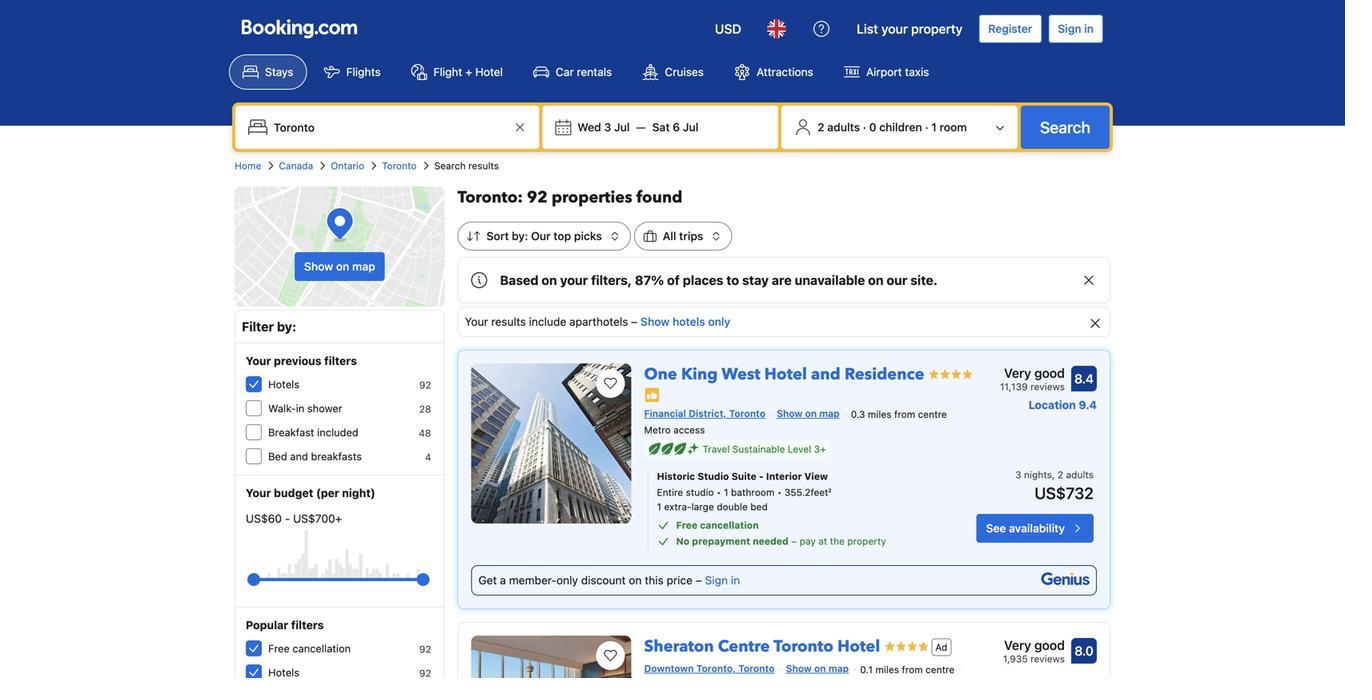Task type: describe. For each thing, give the bounding box(es) containing it.
87%
[[635, 273, 664, 288]]

48
[[419, 428, 431, 439]]

children
[[880, 121, 922, 134]]

search for search
[[1040, 118, 1091, 137]]

canada link
[[279, 159, 313, 173]]

historic
[[657, 471, 695, 482]]

usd button
[[705, 10, 751, 48]]

very good element for 8.0
[[1003, 636, 1065, 655]]

show inside button
[[304, 260, 333, 273]]

usd
[[715, 21, 742, 36]]

availability
[[1009, 522, 1065, 535]]

search results updated. toronto: 92 properties found. applied filters: hotels, free cancellation. element
[[458, 187, 1111, 209]]

downtown toronto, toronto
[[644, 663, 775, 674]]

toronto,
[[696, 663, 736, 674]]

toronto down where are you going? field
[[382, 160, 417, 171]]

found
[[636, 187, 683, 209]]

92 for popular filters
[[419, 644, 431, 655]]

and inside property group
[[811, 364, 841, 386]]

trips
[[679, 229, 703, 243]]

adults inside dropdown button
[[828, 121, 860, 134]]

very for 8.4
[[1004, 366, 1031, 381]]

sheraton centre toronto hotel link
[[644, 629, 880, 658]]

search results
[[434, 160, 499, 171]]

site.
[[911, 273, 938, 288]]

sat 6 jul button
[[646, 113, 705, 142]]

flight + hotel link
[[398, 54, 517, 90]]

cruises
[[665, 65, 704, 78]]

1 jul from the left
[[614, 121, 630, 134]]

scored 8.0 element
[[1071, 638, 1097, 664]]

your inside 'link'
[[882, 21, 908, 36]]

wed 3 jul — sat 6 jul
[[578, 121, 699, 134]]

1 horizontal spatial sign
[[1058, 22, 1082, 35]]

bed
[[751, 501, 768, 513]]

show on map for sheraton centre toronto hotel
[[786, 663, 849, 674]]

studio
[[698, 471, 729, 482]]

ad
[[936, 642, 948, 653]]

very for 8.0
[[1004, 638, 1031, 653]]

financial district, toronto
[[644, 408, 766, 419]]

taxis
[[905, 65, 929, 78]]

355.2feet²
[[785, 487, 832, 498]]

1 vertical spatial -
[[285, 512, 290, 525]]

breakfast
[[268, 426, 314, 438]]

2 adults · 0 children · 1 room button
[[788, 112, 1011, 143]]

8.0
[[1075, 643, 1094, 659]]

—
[[636, 121, 646, 134]]

location 9.4
[[1029, 398, 1097, 412]]

show inside property group
[[777, 408, 803, 419]]

0.1
[[860, 664, 873, 675]]

king
[[681, 364, 718, 386]]

unavailable
[[795, 273, 865, 288]]

show on map for one king west hotel and residence
[[777, 408, 840, 419]]

1 vertical spatial 1
[[724, 487, 728, 498]]

0 horizontal spatial and
[[290, 450, 308, 462]]

places
[[683, 273, 724, 288]]

home
[[235, 160, 261, 171]]

0 horizontal spatial your
[[560, 273, 588, 288]]

bed
[[268, 450, 287, 462]]

0 horizontal spatial –
[[631, 315, 638, 328]]

good for 8.4
[[1035, 366, 1065, 381]]

pay
[[800, 536, 816, 547]]

1 · from the left
[[863, 121, 866, 134]]

district,
[[689, 408, 727, 419]]

map inside button
[[352, 260, 375, 273]]

our
[[531, 229, 551, 243]]

booking.com image
[[242, 19, 357, 38]]

stay
[[742, 273, 769, 288]]

picks
[[574, 229, 602, 243]]

0 vertical spatial filters
[[324, 354, 357, 368]]

toronto link
[[382, 159, 417, 173]]

centre
[[718, 636, 770, 658]]

,
[[1052, 469, 1055, 480]]

1 vertical spatial cancellation
[[293, 643, 351, 655]]

hotels
[[268, 378, 300, 390]]

hotel for sheraton
[[838, 636, 880, 658]]

member-
[[509, 574, 557, 587]]

hotel for one
[[765, 364, 807, 386]]

double
[[717, 501, 748, 513]]

previous
[[274, 354, 322, 368]]

nights
[[1024, 469, 1052, 480]]

map for one king west hotel and residence
[[819, 408, 840, 419]]

from for 0.3
[[894, 409, 915, 420]]

2 · from the left
[[925, 121, 929, 134]]

1 horizontal spatial only
[[708, 315, 731, 328]]

car rentals
[[556, 65, 612, 78]]

cancellation inside property group
[[700, 520, 759, 531]]

walk-
[[268, 402, 296, 414]]

0 vertical spatial sign in link
[[1048, 14, 1103, 43]]

register link
[[979, 14, 1042, 43]]

your for your budget (per night)
[[246, 486, 271, 500]]

sheraton centre toronto hotel
[[644, 636, 880, 658]]

1,935
[[1003, 653, 1028, 665]]

miles for 0.1
[[876, 664, 899, 675]]

0 horizontal spatial hotel
[[475, 65, 503, 78]]

- inside property group
[[759, 471, 764, 482]]

0 horizontal spatial free
[[268, 643, 290, 655]]

studio
[[686, 487, 714, 498]]

historic studio suite - interior view
[[657, 471, 828, 482]]

from for 0.1
[[902, 664, 923, 675]]

get
[[479, 574, 497, 587]]

see
[[986, 522, 1006, 535]]

discount
[[581, 574, 626, 587]]

toronto for sheraton centre toronto hotel
[[774, 636, 834, 658]]

3+
[[814, 444, 826, 455]]

downtown
[[644, 663, 694, 674]]

residence
[[845, 364, 925, 386]]

flight + hotel
[[434, 65, 503, 78]]

all trips
[[663, 229, 703, 243]]

popular filters
[[246, 619, 324, 632]]

your for your previous filters
[[246, 354, 271, 368]]

scored 8.4 element
[[1071, 366, 1097, 392]]

free inside property group
[[676, 520, 698, 531]]

very good element for 8.4
[[1000, 364, 1065, 383]]

stays link
[[229, 54, 307, 90]]

11,139
[[1000, 381, 1028, 392]]

92 for your previous filters
[[419, 380, 431, 391]]

walk-in shower
[[268, 402, 342, 414]]

home link
[[235, 159, 261, 173]]

your for your results include aparthotels – show hotels only
[[465, 315, 488, 328]]

rentals
[[577, 65, 612, 78]]

3 nights , 2 adults us$732
[[1015, 469, 1094, 502]]

list
[[857, 21, 878, 36]]

a
[[500, 574, 506, 587]]

large
[[692, 501, 714, 513]]

2 inside dropdown button
[[818, 121, 825, 134]]

free cancellation inside property group
[[676, 520, 759, 531]]

show on map button
[[295, 252, 385, 281]]

good for 8.0
[[1035, 638, 1065, 653]]

filters,
[[591, 273, 632, 288]]

prepayment
[[692, 536, 750, 547]]



Task type: locate. For each thing, give the bounding box(es) containing it.
map inside property group
[[819, 408, 840, 419]]

room
[[940, 121, 967, 134]]

filter
[[242, 319, 274, 334]]

level
[[788, 444, 811, 455]]

based on your filters, 87% of places to stay are unavailable on our site.
[[500, 273, 938, 288]]

miles right '0.1'
[[876, 664, 899, 675]]

2 vertical spatial 92
[[419, 644, 431, 655]]

see availability
[[986, 522, 1065, 535]]

1 vertical spatial from
[[902, 664, 923, 675]]

2 left 0
[[818, 121, 825, 134]]

group
[[254, 567, 423, 593]]

in right register
[[1084, 22, 1094, 35]]

0 horizontal spatial 3
[[604, 121, 611, 134]]

show on map
[[304, 260, 375, 273], [777, 408, 840, 419], [786, 663, 849, 674]]

2 vertical spatial hotel
[[838, 636, 880, 658]]

centre for 0.3 miles from centre metro access
[[918, 409, 947, 420]]

register
[[988, 22, 1032, 35]]

financial
[[644, 408, 686, 419]]

free cancellation down popular filters
[[268, 643, 351, 655]]

- right suite
[[759, 471, 764, 482]]

1 vertical spatial your
[[246, 354, 271, 368]]

very inside very good 11,139 reviews
[[1004, 366, 1031, 381]]

0 vertical spatial cancellation
[[700, 520, 759, 531]]

– right price
[[696, 574, 702, 587]]

your left include
[[465, 315, 488, 328]]

1 vertical spatial hotel
[[765, 364, 807, 386]]

0 horizontal spatial 1
[[657, 501, 662, 513]]

sign right register
[[1058, 22, 1082, 35]]

8.4
[[1075, 371, 1094, 386]]

toronto
[[382, 160, 417, 171], [729, 408, 766, 419], [774, 636, 834, 658], [738, 663, 775, 674]]

your up the us$60
[[246, 486, 271, 500]]

toronto down "sheraton centre toronto hotel"
[[738, 663, 775, 674]]

1 vertical spatial map
[[819, 408, 840, 419]]

your previous filters
[[246, 354, 357, 368]]

·
[[863, 121, 866, 134], [925, 121, 929, 134]]

travel
[[703, 444, 730, 455]]

only
[[708, 315, 731, 328], [557, 574, 578, 587]]

1 horizontal spatial hotel
[[765, 364, 807, 386]]

1 horizontal spatial cancellation
[[700, 520, 759, 531]]

jul right 6
[[683, 121, 699, 134]]

jul left —
[[614, 121, 630, 134]]

0 horizontal spatial filters
[[291, 619, 324, 632]]

ontario
[[331, 160, 364, 171]]

1 vertical spatial very good element
[[1003, 636, 1065, 655]]

1 vertical spatial in
[[296, 402, 305, 414]]

in for sign
[[1084, 22, 1094, 35]]

toronto up sustainable
[[729, 408, 766, 419]]

1 inside dropdown button
[[932, 121, 937, 134]]

reviews
[[1031, 381, 1065, 392], [1031, 653, 1065, 665]]

blue genius logo image
[[1041, 573, 1090, 585], [1041, 573, 1090, 585]]

are
[[772, 273, 792, 288]]

0 vertical spatial your
[[465, 315, 488, 328]]

3 inside 3 nights , 2 adults us$732
[[1015, 469, 1022, 480]]

1 vertical spatial filters
[[291, 619, 324, 632]]

- right the us$60
[[285, 512, 290, 525]]

and
[[811, 364, 841, 386], [290, 450, 308, 462]]

very
[[1004, 366, 1031, 381], [1004, 638, 1031, 653]]

2 horizontal spatial 1
[[932, 121, 937, 134]]

2 horizontal spatial in
[[1084, 22, 1094, 35]]

this property is part of our preferred partner programme. it is committed to providing commendable service and good value. it will pay us a higher commission if you make a booking. image
[[644, 387, 660, 403]]

hotel up '0.1'
[[838, 636, 880, 658]]

0 vertical spatial in
[[1084, 22, 1094, 35]]

2
[[818, 121, 825, 134], [1058, 469, 1064, 480]]

good left 8.0
[[1035, 638, 1065, 653]]

1 reviews from the top
[[1031, 381, 1065, 392]]

0 vertical spatial 1
[[932, 121, 937, 134]]

0 vertical spatial reviews
[[1031, 381, 1065, 392]]

0 horizontal spatial ·
[[863, 121, 866, 134]]

list your property
[[857, 21, 963, 36]]

very up 11,139
[[1004, 366, 1031, 381]]

1 horizontal spatial –
[[696, 574, 702, 587]]

search inside search "button"
[[1040, 118, 1091, 137]]

2 vertical spatial map
[[829, 663, 849, 674]]

free cancellation up prepayment
[[676, 520, 759, 531]]

entire
[[657, 487, 683, 498]]

and right bed
[[290, 450, 308, 462]]

cancellation down popular filters
[[293, 643, 351, 655]]

attractions link
[[721, 54, 827, 90]]

1 horizontal spatial •
[[777, 487, 782, 498]]

no
[[676, 536, 690, 547]]

metro
[[644, 424, 671, 436]]

by: for sort
[[512, 229, 528, 243]]

0 vertical spatial map
[[352, 260, 375, 273]]

1 down entire
[[657, 501, 662, 513]]

1 vertical spatial sign in link
[[705, 574, 740, 587]]

0 horizontal spatial adults
[[828, 121, 860, 134]]

very good element
[[1000, 364, 1065, 383], [1003, 636, 1065, 655]]

0 horizontal spatial jul
[[614, 121, 630, 134]]

1 horizontal spatial sign in link
[[1048, 14, 1103, 43]]

very up 1,935
[[1004, 638, 1031, 653]]

very good 1,935 reviews
[[1003, 638, 1065, 665]]

one king west hotel and residence
[[644, 364, 925, 386]]

by: for filter
[[277, 319, 296, 334]]

property inside 'link'
[[911, 21, 963, 36]]

in left the shower
[[296, 402, 305, 414]]

1 left room
[[932, 121, 937, 134]]

sign
[[1058, 22, 1082, 35], [705, 574, 728, 587]]

(per
[[316, 486, 339, 500]]

0 vertical spatial property
[[911, 21, 963, 36]]

0 vertical spatial adults
[[828, 121, 860, 134]]

– right 'aparthotels'
[[631, 315, 638, 328]]

1 very from the top
[[1004, 366, 1031, 381]]

1 horizontal spatial in
[[731, 574, 740, 587]]

your left the filters, in the top of the page
[[560, 273, 588, 288]]

filters right popular
[[291, 619, 324, 632]]

1 vertical spatial very
[[1004, 638, 1031, 653]]

0 horizontal spatial sign in link
[[705, 574, 740, 587]]

your
[[882, 21, 908, 36], [560, 273, 588, 288]]

free up no at the right
[[676, 520, 698, 531]]

your right list
[[882, 21, 908, 36]]

get a member-only discount on this price – sign in
[[479, 574, 740, 587]]

search for search results
[[434, 160, 466, 171]]

1 horizontal spatial and
[[811, 364, 841, 386]]

property up the 'taxis'
[[911, 21, 963, 36]]

one
[[644, 364, 677, 386]]

0 horizontal spatial sign
[[705, 574, 728, 587]]

1 vertical spatial show on map
[[777, 408, 840, 419]]

free down popular filters
[[268, 643, 290, 655]]

reviews for 8.0
[[1031, 653, 1065, 665]]

0 vertical spatial and
[[811, 364, 841, 386]]

2 right ,
[[1058, 469, 1064, 480]]

sign right price
[[705, 574, 728, 587]]

1 horizontal spatial -
[[759, 471, 764, 482]]

hotel right +
[[475, 65, 503, 78]]

0 vertical spatial very
[[1004, 366, 1031, 381]]

0 vertical spatial search
[[1040, 118, 1091, 137]]

from inside 0.3 miles from centre metro access
[[894, 409, 915, 420]]

0 vertical spatial only
[[708, 315, 731, 328]]

sign inside property group
[[705, 574, 728, 587]]

0 horizontal spatial cancellation
[[293, 643, 351, 655]]

toronto inside property group
[[729, 408, 766, 419]]

1 vertical spatial sign
[[705, 574, 728, 587]]

only left discount
[[557, 574, 578, 587]]

1 horizontal spatial 1
[[724, 487, 728, 498]]

1 vertical spatial 3
[[1015, 469, 1022, 480]]

· right 'children'
[[925, 121, 929, 134]]

3 right wed
[[604, 121, 611, 134]]

centre down the 'residence'
[[918, 409, 947, 420]]

your results include aparthotels – show hotels only
[[465, 315, 731, 328]]

adults up us$732
[[1066, 469, 1094, 480]]

very good element up location
[[1000, 364, 1065, 383]]

1 horizontal spatial by:
[[512, 229, 528, 243]]

1 horizontal spatial 2
[[1058, 469, 1064, 480]]

sort by: our top picks
[[487, 229, 602, 243]]

centre for 0.1 miles from centre
[[926, 664, 955, 675]]

0 horizontal spatial •
[[717, 487, 721, 498]]

0 vertical spatial hotel
[[475, 65, 503, 78]]

map for sheraton centre toronto hotel
[[829, 663, 849, 674]]

west
[[722, 364, 761, 386]]

adults inside 3 nights , 2 adults us$732
[[1066, 469, 1094, 480]]

0 vertical spatial free cancellation
[[676, 520, 759, 531]]

1 horizontal spatial property
[[911, 21, 963, 36]]

reviews for 8.4
[[1031, 381, 1065, 392]]

0
[[869, 121, 877, 134]]

included
[[317, 426, 359, 438]]

1 vertical spatial miles
[[876, 664, 899, 675]]

2 vertical spatial in
[[731, 574, 740, 587]]

hotel inside property group
[[765, 364, 807, 386]]

good inside very good 1,935 reviews
[[1035, 638, 1065, 653]]

popular
[[246, 619, 288, 632]]

1 up double
[[724, 487, 728, 498]]

0 vertical spatial your
[[882, 21, 908, 36]]

view
[[805, 471, 828, 482]]

toronto for financial district, toronto
[[729, 408, 766, 419]]

2 reviews from the top
[[1031, 653, 1065, 665]]

1 horizontal spatial adults
[[1066, 469, 1094, 480]]

see availability link
[[977, 514, 1094, 543]]

car
[[556, 65, 574, 78]]

only right hotels
[[708, 315, 731, 328]]

us$60 - us$700+
[[246, 512, 342, 525]]

cruises link
[[629, 54, 718, 90]]

2 very from the top
[[1004, 638, 1031, 653]]

2 vertical spatial 1
[[657, 501, 662, 513]]

reviews inside very good 1,935 reviews
[[1031, 653, 1065, 665]]

this
[[645, 574, 664, 587]]

92
[[527, 187, 548, 209], [419, 380, 431, 391], [419, 644, 431, 655]]

flight
[[434, 65, 462, 78]]

3 left nights
[[1015, 469, 1022, 480]]

bathroom
[[731, 487, 775, 498]]

1 good from the top
[[1035, 366, 1065, 381]]

0 horizontal spatial free cancellation
[[268, 643, 351, 655]]

toronto:
[[458, 187, 523, 209]]

search
[[1040, 118, 1091, 137], [434, 160, 466, 171]]

1 horizontal spatial ·
[[925, 121, 929, 134]]

very good element left 8.0
[[1003, 636, 1065, 655]]

reviews up location
[[1031, 381, 1065, 392]]

results for your
[[491, 315, 526, 328]]

from right '0.1'
[[902, 664, 923, 675]]

1 horizontal spatial free
[[676, 520, 698, 531]]

28
[[419, 404, 431, 415]]

2 vertical spatial your
[[246, 486, 271, 500]]

us$700+
[[293, 512, 342, 525]]

1 horizontal spatial filters
[[324, 354, 357, 368]]

0 vertical spatial 3
[[604, 121, 611, 134]]

sign in link down prepayment
[[705, 574, 740, 587]]

0 vertical spatial -
[[759, 471, 764, 482]]

0.3 miles from centre metro access
[[644, 409, 947, 436]]

property right the
[[847, 536, 886, 547]]

very good 11,139 reviews
[[1000, 366, 1065, 392]]

show hotels only link
[[641, 315, 731, 328]]

results up toronto:
[[468, 160, 499, 171]]

results left include
[[491, 315, 526, 328]]

2 • from the left
[[777, 487, 782, 498]]

toronto for downtown toronto, toronto
[[738, 663, 775, 674]]

miles for 0.3
[[868, 409, 892, 420]]

in down prepayment
[[731, 574, 740, 587]]

cancellation up prepayment
[[700, 520, 759, 531]]

canada
[[279, 160, 313, 171]]

2 good from the top
[[1035, 638, 1065, 653]]

• down "studio" at the bottom of the page
[[717, 487, 721, 498]]

0 vertical spatial from
[[894, 409, 915, 420]]

centre down the ad
[[926, 664, 955, 675]]

1 horizontal spatial 3
[[1015, 469, 1022, 480]]

include
[[529, 315, 566, 328]]

reviews inside very good 11,139 reviews
[[1031, 381, 1065, 392]]

historic studio suite - interior view link
[[657, 469, 928, 484]]

and up 0.3 miles from centre metro access
[[811, 364, 841, 386]]

budget
[[274, 486, 313, 500]]

0 vertical spatial centre
[[918, 409, 947, 420]]

• down interior
[[777, 487, 782, 498]]

1 vertical spatial reviews
[[1031, 653, 1065, 665]]

our
[[887, 273, 908, 288]]

· left 0
[[863, 121, 866, 134]]

this property is part of our preferred partner programme. it is committed to providing commendable service and good value. it will pay us a higher commission if you make a booking. image
[[644, 387, 660, 403]]

one king west hotel and residence image
[[471, 364, 631, 524]]

2 horizontal spatial hotel
[[838, 636, 880, 658]]

0 horizontal spatial search
[[434, 160, 466, 171]]

very inside very good 1,935 reviews
[[1004, 638, 1031, 653]]

1 vertical spatial search
[[434, 160, 466, 171]]

only inside property group
[[557, 574, 578, 587]]

1 horizontal spatial free cancellation
[[676, 520, 759, 531]]

adults left 0
[[828, 121, 860, 134]]

2 inside 3 nights , 2 adults us$732
[[1058, 469, 1064, 480]]

0 vertical spatial sign
[[1058, 22, 1082, 35]]

miles right the 0.3
[[868, 409, 892, 420]]

by: right filter
[[277, 319, 296, 334]]

0.3
[[851, 409, 865, 420]]

from down the 'residence'
[[894, 409, 915, 420]]

1 vertical spatial only
[[557, 574, 578, 587]]

1 vertical spatial by:
[[277, 319, 296, 334]]

travel sustainable level 3+
[[703, 444, 826, 455]]

ontario link
[[331, 159, 364, 173]]

+
[[465, 65, 472, 78]]

miles inside 0.3 miles from centre metro access
[[868, 409, 892, 420]]

in for walk-
[[296, 402, 305, 414]]

Where are you going? field
[[267, 113, 510, 142]]

1 vertical spatial free cancellation
[[268, 643, 351, 655]]

0 horizontal spatial in
[[296, 402, 305, 414]]

0 vertical spatial 92
[[527, 187, 548, 209]]

2 vertical spatial –
[[696, 574, 702, 587]]

results for search
[[468, 160, 499, 171]]

interior
[[766, 471, 802, 482]]

0 vertical spatial very good element
[[1000, 364, 1065, 383]]

1 vertical spatial –
[[791, 536, 797, 547]]

reviews right 1,935
[[1031, 653, 1065, 665]]

car rentals link
[[520, 54, 626, 90]]

sign in link right register link
[[1048, 14, 1103, 43]]

0 vertical spatial good
[[1035, 366, 1065, 381]]

good up location
[[1035, 366, 1065, 381]]

hotel right west
[[765, 364, 807, 386]]

1 vertical spatial your
[[560, 273, 588, 288]]

extra-
[[664, 501, 692, 513]]

0 horizontal spatial only
[[557, 574, 578, 587]]

2 horizontal spatial –
[[791, 536, 797, 547]]

search button
[[1021, 106, 1110, 149]]

all
[[663, 229, 676, 243]]

0 vertical spatial results
[[468, 160, 499, 171]]

1 vertical spatial good
[[1035, 638, 1065, 653]]

toronto right 'centre' at the bottom right of page
[[774, 636, 834, 658]]

1 vertical spatial and
[[290, 450, 308, 462]]

property inside group
[[847, 536, 886, 547]]

filters right previous
[[324, 354, 357, 368]]

property group
[[458, 344, 1116, 609]]

-
[[759, 471, 764, 482], [285, 512, 290, 525]]

2 jul from the left
[[683, 121, 699, 134]]

shower
[[307, 402, 342, 414]]

good inside very good 11,139 reviews
[[1035, 366, 1065, 381]]

show on map inside button
[[304, 260, 375, 273]]

1 • from the left
[[717, 487, 721, 498]]

at
[[819, 536, 827, 547]]

hotels
[[673, 315, 705, 328]]

your down filter
[[246, 354, 271, 368]]

in inside property group
[[731, 574, 740, 587]]

0 vertical spatial free
[[676, 520, 698, 531]]

by: left our
[[512, 229, 528, 243]]

0 vertical spatial miles
[[868, 409, 892, 420]]

on inside button
[[336, 260, 349, 273]]

– left the pay
[[791, 536, 797, 547]]

show on map inside property group
[[777, 408, 840, 419]]

0 vertical spatial 2
[[818, 121, 825, 134]]

sort
[[487, 229, 509, 243]]

centre inside 0.3 miles from centre metro access
[[918, 409, 947, 420]]



Task type: vqa. For each thing, say whether or not it's contained in the screenshot.
the bottom Free
yes



